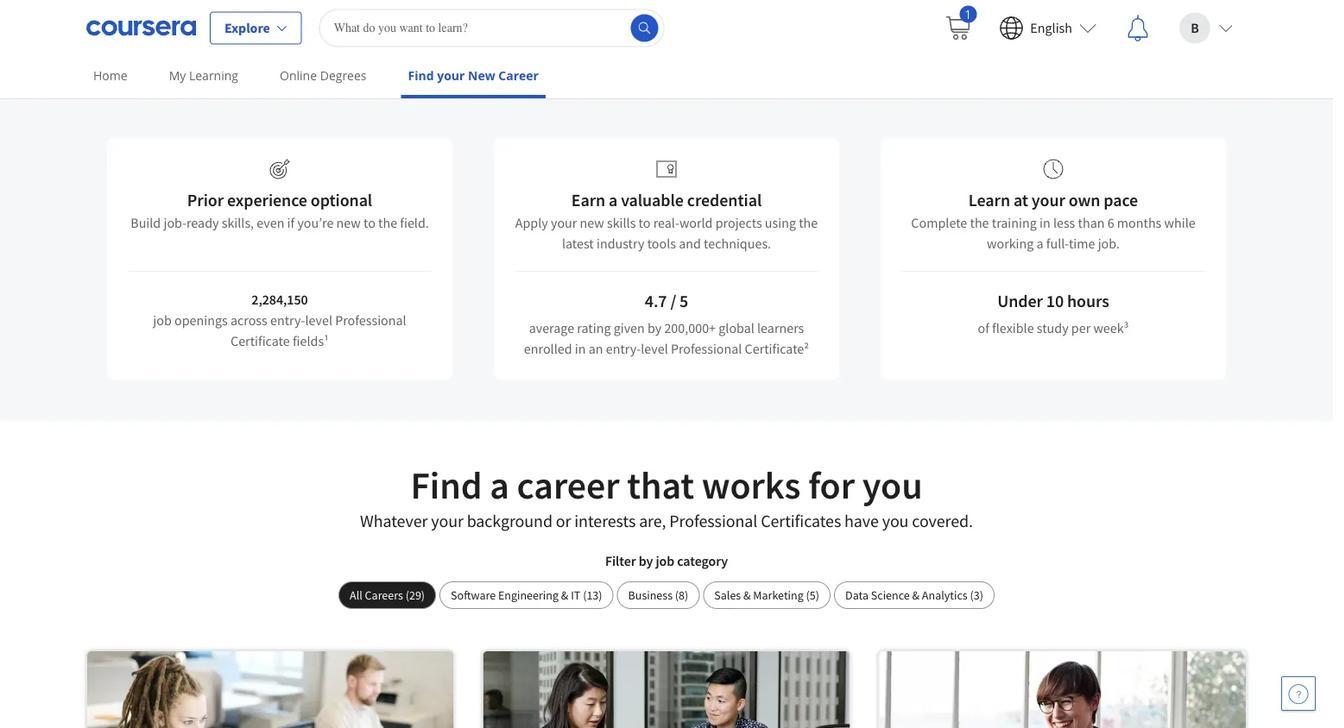 Task type: locate. For each thing, give the bounding box(es) containing it.
new for toward
[[827, 10, 895, 58]]

valuable
[[621, 190, 684, 211]]

learners
[[757, 319, 804, 337]]

/
[[670, 291, 676, 312]]

my learning
[[169, 67, 238, 84]]

200,000+
[[664, 319, 716, 337]]

2,284,150 job openings across entry-level professional certificate fields¹
[[153, 291, 406, 350]]

to down optional
[[363, 214, 375, 231]]

1 vertical spatial training
[[992, 214, 1037, 231]]

training inside take the first step toward your new career get professional-level training and earn a credential recognized by leading companies.
[[519, 60, 574, 82]]

0 horizontal spatial in
[[575, 340, 586, 357]]

1
[[965, 6, 972, 22]]

0 horizontal spatial and
[[578, 60, 605, 82]]

recognized
[[732, 60, 810, 82]]

0 horizontal spatial &
[[561, 588, 568, 604]]

by right filter
[[639, 553, 653, 570]]

1 horizontal spatial to
[[639, 214, 651, 231]]

credential inside take the first step toward your new career get professional-level training and earn a credential recognized by leading companies.
[[656, 60, 728, 82]]

all
[[350, 588, 362, 604]]

2 vertical spatial level
[[641, 340, 668, 357]]

2 vertical spatial professional
[[669, 511, 757, 532]]

0 horizontal spatial entry-
[[270, 312, 305, 329]]

data science & analytics (3)
[[845, 588, 983, 604]]

business (8)
[[628, 588, 688, 604]]

level down given
[[641, 340, 668, 357]]

1 horizontal spatial training
[[992, 214, 1037, 231]]

earn
[[609, 60, 641, 82]]

1 vertical spatial job
[[656, 553, 674, 570]]

you
[[862, 461, 923, 509], [882, 511, 909, 532]]

2 vertical spatial by
[[639, 553, 653, 570]]

0 vertical spatial and
[[578, 60, 605, 82]]

a up skills
[[609, 190, 618, 211]]

your
[[745, 10, 819, 58], [437, 67, 465, 84], [1032, 190, 1065, 211], [551, 214, 577, 231], [431, 511, 463, 532]]

1 vertical spatial level
[[305, 312, 332, 329]]

new inside earn a valuable credential apply your new skills to real-world projects using the latest industry tools and techniques.
[[580, 214, 604, 231]]

your up less
[[1032, 190, 1065, 211]]

0 vertical spatial entry-
[[270, 312, 305, 329]]

level up fields¹
[[305, 312, 332, 329]]

cybersecurity analyst image
[[87, 652, 454, 729]]

for
[[808, 461, 855, 509]]

(29)
[[406, 588, 425, 604]]

in left an
[[575, 340, 586, 357]]

credential up the projects
[[687, 190, 762, 211]]

sales
[[714, 588, 741, 604]]

0 vertical spatial training
[[519, 60, 574, 82]]

job inside 2,284,150 job openings across entry-level professional certificate fields¹
[[153, 312, 172, 329]]

training inside learn at your own pace complete the training in less than 6 months while working a full-time job.
[[992, 214, 1037, 231]]

experience
[[227, 190, 307, 211]]

1 horizontal spatial level
[[482, 60, 516, 82]]

a left full-
[[1037, 235, 1044, 252]]

Business (8) button
[[617, 582, 700, 610]]

your right the whatever
[[431, 511, 463, 532]]

1 horizontal spatial and
[[679, 235, 701, 252]]

at
[[1014, 190, 1028, 211]]

professional
[[335, 312, 406, 329], [671, 340, 742, 357], [669, 511, 757, 532]]

training up working
[[992, 214, 1037, 231]]

option group
[[338, 582, 995, 610]]

0 vertical spatial career
[[903, 10, 1005, 58]]

social media marketer image
[[879, 652, 1246, 729]]

0 horizontal spatial new
[[336, 214, 361, 231]]

training
[[519, 60, 574, 82], [992, 214, 1037, 231]]

& left it
[[561, 588, 568, 604]]

2 horizontal spatial level
[[641, 340, 668, 357]]

entry- down given
[[606, 340, 641, 357]]

background
[[467, 511, 552, 532]]

1 & from the left
[[561, 588, 568, 604]]

1 horizontal spatial in
[[1040, 214, 1050, 231]]

option group containing all careers (29)
[[338, 582, 995, 610]]

filter
[[605, 553, 636, 570]]

new down the earn at the top
[[580, 214, 604, 231]]

1 vertical spatial by
[[647, 319, 662, 337]]

fields¹
[[293, 332, 329, 350]]

software engineering & it (13)
[[451, 588, 602, 604]]

of
[[978, 319, 989, 337]]

1 horizontal spatial &
[[743, 588, 751, 604]]

entry- down the 2,284,150
[[270, 312, 305, 329]]

by inside take the first step toward your new career get professional-level training and earn a credential recognized by leading companies.
[[813, 60, 830, 82]]

own
[[1069, 190, 1100, 211]]

your inside the "find a career that works for you whatever your background or interests are, professional certificates have you covered."
[[431, 511, 463, 532]]

career
[[903, 10, 1005, 58], [517, 461, 619, 509]]

in inside learn at your own pace complete the training in less than 6 months while working a full-time job.
[[1040, 214, 1050, 231]]

given
[[614, 319, 645, 337]]

certificate²
[[745, 340, 809, 357]]

2 horizontal spatial &
[[912, 588, 920, 604]]

1 link
[[930, 0, 985, 56]]

the up professional-
[[411, 10, 465, 58]]

and left the earn
[[578, 60, 605, 82]]

0 horizontal spatial job
[[153, 312, 172, 329]]

help center image
[[1288, 684, 1309, 705]]

0 vertical spatial find
[[408, 67, 434, 84]]

find
[[408, 67, 434, 84], [411, 461, 482, 509]]

1 vertical spatial in
[[575, 340, 586, 357]]

0 vertical spatial in
[[1040, 214, 1050, 231]]

0 vertical spatial by
[[813, 60, 830, 82]]

in left less
[[1040, 214, 1050, 231]]

get
[[361, 60, 386, 82]]

training down step on the top of page
[[519, 60, 574, 82]]

0 vertical spatial credential
[[656, 60, 728, 82]]

by left leading
[[813, 60, 830, 82]]

find inside the "find a career that works for you whatever your background or interests are, professional certificates have you covered."
[[411, 461, 482, 509]]

the inside take the first step toward your new career get professional-level training and earn a credential recognized by leading companies.
[[411, 10, 465, 58]]

0 horizontal spatial level
[[305, 312, 332, 329]]

& for software engineering & it (13)
[[561, 588, 568, 604]]

professional inside 4.7 / 5 average rating given by 200,000+ global learners enrolled in an entry-level professional certificate²
[[671, 340, 742, 357]]

job up business (8)
[[656, 553, 674, 570]]

full-
[[1046, 235, 1069, 252]]

less
[[1053, 214, 1075, 231]]

new down optional
[[336, 214, 361, 231]]

2 & from the left
[[743, 588, 751, 604]]

your up recognized
[[745, 10, 819, 58]]

a inside earn a valuable credential apply your new skills to real-world projects using the latest industry tools and techniques.
[[609, 190, 618, 211]]

under 10 hours of flexible study per week³
[[978, 291, 1129, 337]]

1 vertical spatial entry-
[[606, 340, 641, 357]]

1 vertical spatial credential
[[687, 190, 762, 211]]

to left real-
[[639, 214, 651, 231]]

find up the whatever
[[411, 461, 482, 509]]

by right given
[[647, 319, 662, 337]]

new for apply
[[580, 214, 604, 231]]

b button
[[1166, 0, 1247, 56]]

new up leading
[[827, 10, 895, 58]]

0 vertical spatial level
[[482, 60, 516, 82]]

& right sales
[[743, 588, 751, 604]]

credential down toward
[[656, 60, 728, 82]]

1 vertical spatial professional
[[671, 340, 742, 357]]

to
[[363, 214, 375, 231], [639, 214, 651, 231]]

1 vertical spatial career
[[517, 461, 619, 509]]

the left field.
[[378, 214, 397, 231]]

level
[[482, 60, 516, 82], [305, 312, 332, 329], [641, 340, 668, 357]]

in inside 4.7 / 5 average rating given by 200,000+ global learners enrolled in an entry-level professional certificate²
[[575, 340, 586, 357]]

take the first step toward your new career get professional-level training and earn a credential recognized by leading companies.
[[328, 10, 1005, 82]]

first
[[472, 10, 537, 58]]

a inside learn at your own pace complete the training in less than 6 months while working a full-time job.
[[1037, 235, 1044, 252]]

0 horizontal spatial to
[[363, 214, 375, 231]]

a right the earn
[[644, 60, 653, 82]]

2 horizontal spatial new
[[827, 10, 895, 58]]

learn
[[969, 190, 1010, 211]]

1 horizontal spatial career
[[903, 10, 1005, 58]]

3 & from the left
[[912, 588, 920, 604]]

& inside button
[[912, 588, 920, 604]]

you right have
[[882, 511, 909, 532]]

professional inside the "find a career that works for you whatever your background or interests are, professional certificates have you covered."
[[669, 511, 757, 532]]

global
[[719, 319, 754, 337]]

new inside take the first step toward your new career get professional-level training and earn a credential recognized by leading companies.
[[827, 10, 895, 58]]

find right get
[[408, 67, 434, 84]]

tools
[[647, 235, 676, 252]]

optional
[[311, 190, 372, 211]]

1 horizontal spatial new
[[580, 214, 604, 231]]

2,284,150
[[252, 291, 308, 308]]

1 to from the left
[[363, 214, 375, 231]]

professional-
[[389, 60, 482, 82]]

career up or
[[517, 461, 619, 509]]

flexible
[[992, 319, 1034, 337]]

and down world
[[679, 235, 701, 252]]

skills,
[[222, 214, 254, 231]]

level down first
[[482, 60, 516, 82]]

job left openings
[[153, 312, 172, 329]]

the right using
[[799, 214, 818, 231]]

Sales & Marketing (5) button
[[703, 582, 831, 610]]

6
[[1107, 214, 1114, 231]]

world
[[679, 214, 713, 231]]

hours
[[1067, 291, 1109, 312]]

& right science
[[912, 588, 920, 604]]

and
[[578, 60, 605, 82], [679, 235, 701, 252]]

online
[[280, 67, 317, 84]]

your up latest
[[551, 214, 577, 231]]

rating
[[577, 319, 611, 337]]

all careers (29)
[[350, 588, 425, 604]]

step
[[544, 10, 614, 58]]

level inside take the first step toward your new career get professional-level training and earn a credential recognized by leading companies.
[[482, 60, 516, 82]]

& inside "button"
[[561, 588, 568, 604]]

0 horizontal spatial career
[[517, 461, 619, 509]]

2 to from the left
[[639, 214, 651, 231]]

find a career that works for you whatever your background or interests are, professional certificates have you covered.
[[360, 461, 973, 532]]

career up companies. on the right
[[903, 10, 1005, 58]]

job.
[[1098, 235, 1120, 252]]

1 vertical spatial find
[[411, 461, 482, 509]]

per
[[1071, 319, 1091, 337]]

job
[[153, 312, 172, 329], [656, 553, 674, 570]]

you up have
[[862, 461, 923, 509]]

skills
[[607, 214, 636, 231]]

entry-
[[270, 312, 305, 329], [606, 340, 641, 357]]

earn a valuable credential apply your new skills to real-world projects using the latest industry tools and techniques.
[[515, 190, 818, 252]]

None search field
[[319, 9, 665, 47]]

1 horizontal spatial entry-
[[606, 340, 641, 357]]

& inside "button"
[[743, 588, 751, 604]]

the down learn
[[970, 214, 989, 231]]

to inside earn a valuable credential apply your new skills to real-world projects using the latest industry tools and techniques.
[[639, 214, 651, 231]]

entry- inside 2,284,150 job openings across entry-level professional certificate fields¹
[[270, 312, 305, 329]]

4.7 / 5 average rating given by 200,000+ global learners enrolled in an entry-level professional certificate²
[[524, 291, 809, 357]]

0 horizontal spatial training
[[519, 60, 574, 82]]

1 vertical spatial and
[[679, 235, 701, 252]]

0 vertical spatial professional
[[335, 312, 406, 329]]

analytics
[[922, 588, 968, 604]]

a up background on the left bottom
[[490, 461, 509, 509]]

job-
[[164, 214, 186, 231]]

0 vertical spatial job
[[153, 312, 172, 329]]

1 horizontal spatial job
[[656, 553, 674, 570]]

your inside earn a valuable credential apply your new skills to real-world projects using the latest industry tools and techniques.
[[551, 214, 577, 231]]



Task type: describe. For each thing, give the bounding box(es) containing it.
0 vertical spatial you
[[862, 461, 923, 509]]

my learning link
[[162, 56, 245, 95]]

using
[[765, 214, 796, 231]]

english button
[[985, 0, 1110, 56]]

the inside prior experience optional build job-ready skills, even if you're new to the field.
[[378, 214, 397, 231]]

to inside prior experience optional build job-ready skills, even if you're new to the field.
[[363, 214, 375, 231]]

earn
[[571, 190, 605, 211]]

(5)
[[806, 588, 819, 604]]

coursera image
[[86, 14, 196, 42]]

build
[[131, 214, 161, 231]]

new inside prior experience optional build job-ready skills, even if you're new to the field.
[[336, 214, 361, 231]]

degrees
[[320, 67, 367, 84]]

interests
[[574, 511, 636, 532]]

career inside the "find a career that works for you whatever your background or interests are, professional certificates have you covered."
[[517, 461, 619, 509]]

filter by job category
[[605, 553, 728, 570]]

category
[[677, 553, 728, 570]]

real-
[[653, 214, 679, 231]]

or
[[556, 511, 571, 532]]

ready
[[186, 214, 219, 231]]

and inside earn a valuable credential apply your new skills to real-world projects using the latest industry tools and techniques.
[[679, 235, 701, 252]]

industry
[[597, 235, 644, 252]]

All Careers (29) button
[[338, 582, 436, 610]]

b
[[1191, 19, 1199, 37]]

you're
[[297, 214, 334, 231]]

science
[[871, 588, 910, 604]]

working
[[987, 235, 1034, 252]]

Software Engineering & IT (13) button
[[440, 582, 613, 610]]

toward
[[621, 10, 737, 58]]

level inside 4.7 / 5 average rating given by 200,000+ global learners enrolled in an entry-level professional certificate²
[[641, 340, 668, 357]]

while
[[1164, 214, 1195, 231]]

my
[[169, 67, 186, 84]]

whatever
[[360, 511, 428, 532]]

explore button
[[210, 12, 302, 44]]

week³
[[1093, 319, 1129, 337]]

(13)
[[583, 588, 602, 604]]

a inside the "find a career that works for you whatever your background or interests are, professional certificates have you covered."
[[490, 461, 509, 509]]

by inside 4.7 / 5 average rating given by 200,000+ global learners enrolled in an entry-level professional certificate²
[[647, 319, 662, 337]]

career
[[498, 67, 539, 84]]

(3)
[[970, 588, 983, 604]]

shopping cart: 1 item element
[[944, 6, 977, 42]]

your inside learn at your own pace complete the training in less than 6 months while working a full-time job.
[[1032, 190, 1065, 211]]

it
[[571, 588, 580, 604]]

if
[[287, 214, 295, 231]]

than
[[1078, 214, 1105, 231]]

time
[[1069, 235, 1095, 252]]

10
[[1046, 291, 1064, 312]]

home
[[93, 67, 127, 84]]

a inside take the first step toward your new career get professional-level training and earn a credential recognized by leading companies.
[[644, 60, 653, 82]]

credential inside earn a valuable credential apply your new skills to real-world projects using the latest industry tools and techniques.
[[687, 190, 762, 211]]

openings
[[174, 312, 228, 329]]

your inside take the first step toward your new career get professional-level training and earn a credential recognized by leading companies.
[[745, 10, 819, 58]]

marketing
[[753, 588, 804, 604]]

& for data science & analytics (3)
[[912, 588, 920, 604]]

(8)
[[675, 588, 688, 604]]

your left new
[[437, 67, 465, 84]]

projects
[[715, 214, 762, 231]]

study
[[1037, 319, 1069, 337]]

find for a
[[411, 461, 482, 509]]

new
[[468, 67, 495, 84]]

prior experience optional build job-ready skills, even if you're new to the field.
[[131, 190, 429, 231]]

and inside take the first step toward your new career get professional-level training and earn a credential recognized by leading companies.
[[578, 60, 605, 82]]

careers
[[365, 588, 403, 604]]

complete
[[911, 214, 967, 231]]

entry- inside 4.7 / 5 average rating given by 200,000+ global learners enrolled in an entry-level professional certificate²
[[606, 340, 641, 357]]

enrolled
[[524, 340, 572, 357]]

career inside take the first step toward your new career get professional-level training and earn a credential recognized by leading companies.
[[903, 10, 1005, 58]]

are,
[[639, 511, 666, 532]]

find for your
[[408, 67, 434, 84]]

professional inside 2,284,150 job openings across entry-level professional certificate fields¹
[[335, 312, 406, 329]]

level inside 2,284,150 job openings across entry-level professional certificate fields¹
[[305, 312, 332, 329]]

that
[[627, 461, 694, 509]]

the inside earn a valuable credential apply your new skills to real-world projects using the latest industry tools and techniques.
[[799, 214, 818, 231]]

months
[[1117, 214, 1162, 231]]

1 vertical spatial you
[[882, 511, 909, 532]]

find your new career link
[[401, 56, 546, 98]]

Data Science & Analytics (3) button
[[834, 582, 995, 610]]

across
[[230, 312, 267, 329]]

under
[[997, 291, 1043, 312]]

home link
[[86, 56, 134, 95]]

even
[[257, 214, 284, 231]]

find your new career
[[408, 67, 539, 84]]

pace
[[1104, 190, 1138, 211]]

covered.
[[912, 511, 973, 532]]

What do you want to learn? text field
[[319, 9, 665, 47]]

the inside learn at your own pace complete the training in less than 6 months while working a full-time job.
[[970, 214, 989, 231]]

have
[[844, 511, 879, 532]]

software
[[451, 588, 496, 604]]

techniques.
[[704, 235, 771, 252]]

english
[[1030, 19, 1072, 37]]

5
[[680, 291, 688, 312]]

take
[[328, 10, 403, 58]]

learn at your own pace complete the training in less than 6 months while working a full-time job.
[[911, 190, 1195, 252]]

companies.
[[890, 60, 972, 82]]

apply
[[515, 214, 548, 231]]

learning
[[189, 67, 238, 84]]

sales & marketing (5)
[[714, 588, 819, 604]]

explore
[[224, 19, 270, 37]]

online degrees
[[280, 67, 367, 84]]

engineering
[[498, 588, 559, 604]]



Task type: vqa. For each thing, say whether or not it's contained in the screenshot.


